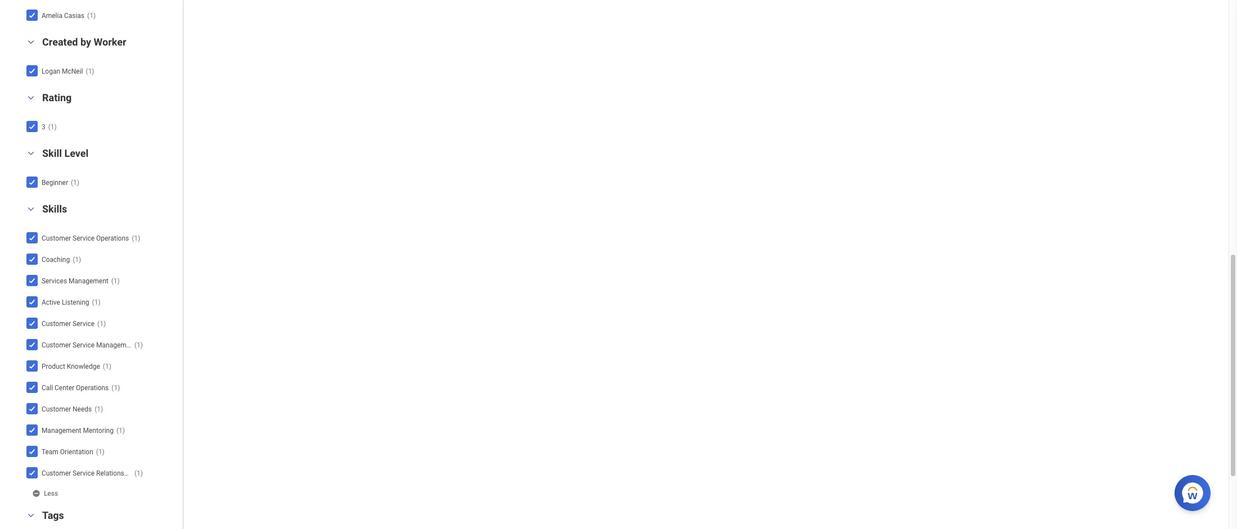 Task type: locate. For each thing, give the bounding box(es) containing it.
chevron down image
[[24, 94, 38, 102], [24, 205, 38, 213], [24, 512, 38, 520]]

customer service operations
[[42, 235, 129, 242]]

6 check small image from the top
[[25, 359, 39, 373]]

customer down center
[[42, 406, 71, 413]]

3 chevron down image from the top
[[24, 512, 38, 520]]

chevron down image inside created by worker group
[[24, 38, 38, 46]]

check small image
[[25, 64, 39, 77], [25, 120, 39, 133], [25, 231, 39, 245], [25, 274, 39, 287], [25, 295, 39, 309]]

service for customer service operations
[[73, 235, 95, 242]]

chevron down image for rating
[[24, 94, 38, 102]]

chevron down image left 'skill' at the left top
[[24, 150, 38, 157]]

management
[[69, 277, 108, 285], [96, 341, 136, 349], [42, 427, 81, 435], [135, 470, 175, 478]]

(1) for management mentoring
[[116, 427, 125, 435]]

3 customer from the top
[[42, 341, 71, 349]]

1 service from the top
[[73, 235, 95, 242]]

2 check small image from the top
[[25, 120, 39, 133]]

7 check small image from the top
[[25, 381, 39, 394]]

2 service from the top
[[73, 320, 95, 328]]

chevron down image left created at the left
[[24, 38, 38, 46]]

1 vertical spatial operations
[[76, 384, 109, 392]]

check small image left customer service operations
[[25, 231, 39, 245]]

1 chevron down image from the top
[[24, 94, 38, 102]]

4 check small image from the top
[[25, 317, 39, 330]]

service up customer service management at the bottom
[[73, 320, 95, 328]]

customer up coaching
[[42, 235, 71, 242]]

2 chevron down image from the top
[[24, 150, 38, 157]]

created by worker button
[[42, 36, 126, 48]]

(1) for beginner
[[71, 179, 79, 187]]

customer
[[42, 235, 71, 242], [42, 320, 71, 328], [42, 341, 71, 349], [42, 406, 71, 413], [42, 470, 71, 478]]

chevron down image inside skill level group
[[24, 150, 38, 157]]

logan mcneil
[[42, 67, 83, 75]]

needs
[[73, 406, 92, 413]]

check small image left 3
[[25, 120, 39, 133]]

service up services management
[[73, 235, 95, 242]]

(1) for team orientation
[[96, 448, 105, 456]]

check small image for 3
[[25, 120, 39, 133]]

service
[[73, 235, 95, 242], [73, 320, 95, 328], [73, 341, 95, 349], [73, 470, 95, 478]]

management right relationship
[[135, 470, 175, 478]]

chevron down image for skills
[[24, 205, 38, 213]]

team
[[42, 448, 58, 456]]

(1) for customer needs
[[95, 406, 103, 413]]

customer service management
[[42, 341, 136, 349]]

5 customer from the top
[[42, 470, 71, 478]]

chevron down image left 'tags'
[[24, 512, 38, 520]]

2 chevron down image from the top
[[24, 205, 38, 213]]

service down orientation
[[73, 470, 95, 478]]

product
[[42, 363, 65, 371]]

created by worker group
[[23, 35, 177, 83]]

8 check small image from the top
[[25, 402, 39, 416]]

skills button
[[42, 203, 67, 215]]

skill level button
[[42, 147, 89, 159]]

3 service from the top
[[73, 341, 95, 349]]

skills group
[[23, 202, 177, 501]]

customer service
[[42, 320, 95, 328]]

10 check small image from the top
[[25, 445, 39, 458]]

(1) inside rating group
[[48, 123, 57, 131]]

(1)
[[87, 12, 96, 20], [86, 67, 94, 75], [48, 123, 57, 131], [71, 179, 79, 187], [132, 235, 140, 242], [73, 256, 81, 264], [111, 277, 120, 285], [92, 299, 101, 307], [97, 320, 106, 328], [134, 341, 143, 349], [103, 363, 111, 371], [112, 384, 120, 392], [95, 406, 103, 413], [116, 427, 125, 435], [96, 448, 105, 456], [134, 470, 143, 478]]

(1) inside created by worker group
[[86, 67, 94, 75]]

3 check small image from the top
[[25, 231, 39, 245]]

rating
[[42, 92, 72, 103]]

worker
[[94, 36, 126, 48]]

chevron down image
[[24, 38, 38, 46], [24, 150, 38, 157]]

check small image for customer needs
[[25, 402, 39, 416]]

rating button
[[42, 92, 72, 103]]

customer up product
[[42, 341, 71, 349]]

management up listening
[[69, 277, 108, 285]]

2 check small image from the top
[[25, 175, 39, 189]]

check small image for coaching
[[25, 252, 39, 266]]

active listening
[[42, 299, 89, 307]]

less button
[[32, 489, 59, 498]]

check small image left services on the left bottom
[[25, 274, 39, 287]]

customer needs
[[42, 406, 92, 413]]

check small image left "active"
[[25, 295, 39, 309]]

9 check small image from the top
[[25, 423, 39, 437]]

operations
[[96, 235, 129, 242], [76, 384, 109, 392]]

1 vertical spatial chevron down image
[[24, 205, 38, 213]]

11 check small image from the top
[[25, 466, 39, 480]]

tags
[[42, 510, 64, 521]]

5 check small image from the top
[[25, 338, 39, 351]]

chevron down image left the rating button
[[24, 94, 38, 102]]

chevron down image left 'skills' button
[[24, 205, 38, 213]]

check small image left logan
[[25, 64, 39, 77]]

amelia
[[42, 12, 62, 20]]

5 check small image from the top
[[25, 295, 39, 309]]

customer up the less
[[42, 470, 71, 478]]

check small image for team orientation
[[25, 445, 39, 458]]

4 service from the top
[[73, 470, 95, 478]]

call
[[42, 384, 53, 392]]

1 check small image from the top
[[25, 64, 39, 77]]

1 customer from the top
[[42, 235, 71, 242]]

(1) for coaching
[[73, 256, 81, 264]]

1 vertical spatial chevron down image
[[24, 150, 38, 157]]

0 vertical spatial operations
[[96, 235, 129, 242]]

4 check small image from the top
[[25, 274, 39, 287]]

0 vertical spatial chevron down image
[[24, 94, 38, 102]]

(1) for services management
[[111, 277, 120, 285]]

0 vertical spatial chevron down image
[[24, 38, 38, 46]]

1 check small image from the top
[[25, 8, 39, 22]]

service up knowledge
[[73, 341, 95, 349]]

knowledge
[[67, 363, 100, 371]]

logan
[[42, 67, 60, 75]]

4 customer from the top
[[42, 406, 71, 413]]

(1) for 3
[[48, 123, 57, 131]]

level
[[64, 147, 89, 159]]

(1) for customer service management
[[134, 341, 143, 349]]

coaching
[[42, 256, 70, 264]]

created by worker
[[42, 36, 126, 48]]

(1) for amelia casias
[[87, 12, 96, 20]]

check small image inside created by worker group
[[25, 64, 39, 77]]

3 check small image from the top
[[25, 252, 39, 266]]

(1) inside skill level group
[[71, 179, 79, 187]]

(1) for product knowledge
[[103, 363, 111, 371]]

1 chevron down image from the top
[[24, 38, 38, 46]]

created
[[42, 36, 78, 48]]

2 vertical spatial chevron down image
[[24, 512, 38, 520]]

customer down "active"
[[42, 320, 71, 328]]

customer for customer needs
[[42, 406, 71, 413]]

amelia casias
[[42, 12, 84, 20]]

check small image inside rating group
[[25, 120, 39, 133]]

2 customer from the top
[[42, 320, 71, 328]]

check small image
[[25, 8, 39, 22], [25, 175, 39, 189], [25, 252, 39, 266], [25, 317, 39, 330], [25, 338, 39, 351], [25, 359, 39, 373], [25, 381, 39, 394], [25, 402, 39, 416], [25, 423, 39, 437], [25, 445, 39, 458], [25, 466, 39, 480]]

check small image for customer service relationship management
[[25, 466, 39, 480]]



Task type: vqa. For each thing, say whether or not it's contained in the screenshot.
check small icon for Customer Service Management
yes



Task type: describe. For each thing, give the bounding box(es) containing it.
by
[[80, 36, 91, 48]]

skill level
[[42, 147, 89, 159]]

casias
[[64, 12, 84, 20]]

operations for customer service operations
[[96, 235, 129, 242]]

team orientation
[[42, 448, 93, 456]]

mcneil
[[62, 67, 83, 75]]

service for customer service relationship management
[[73, 470, 95, 478]]

management mentoring
[[42, 427, 114, 435]]

check small image for amelia casias
[[25, 8, 39, 22]]

(1) for customer service operations
[[132, 235, 140, 242]]

(1) for call center operations
[[112, 384, 120, 392]]

skills tree
[[25, 228, 175, 483]]

check small image for logan mcneil
[[25, 64, 39, 77]]

skill level group
[[23, 147, 177, 194]]

service for customer service
[[73, 320, 95, 328]]

beginner
[[42, 179, 68, 187]]

(1) for logan mcneil
[[86, 67, 94, 75]]

chevron down image for skill level
[[24, 150, 38, 157]]

(1) for active listening
[[92, 299, 101, 307]]

check small image for active listening
[[25, 295, 39, 309]]

relationship
[[96, 470, 133, 478]]

listening
[[62, 299, 89, 307]]

management up knowledge
[[96, 341, 136, 349]]

less
[[44, 490, 58, 498]]

check small image for customer service management
[[25, 338, 39, 351]]

center
[[55, 384, 74, 392]]

tags button
[[42, 510, 64, 521]]

call center operations
[[42, 384, 109, 392]]

3
[[42, 123, 45, 131]]

check small image for services management
[[25, 274, 39, 287]]

check small image for call center operations
[[25, 381, 39, 394]]

rating group
[[23, 91, 177, 138]]

active
[[42, 299, 60, 307]]

skill
[[42, 147, 62, 159]]

chevron down image for tags
[[24, 512, 38, 520]]

customer for customer service relationship management
[[42, 470, 71, 478]]

services management
[[42, 277, 108, 285]]

mentoring
[[83, 427, 114, 435]]

chevron down image for created by worker
[[24, 38, 38, 46]]

customer for customer service operations
[[42, 235, 71, 242]]

check small image for product knowledge
[[25, 359, 39, 373]]

orientation
[[60, 448, 93, 456]]

check small image for beginner
[[25, 175, 39, 189]]

product knowledge
[[42, 363, 100, 371]]

(1) for customer service
[[97, 320, 106, 328]]

check small image for management mentoring
[[25, 423, 39, 437]]

skills
[[42, 203, 67, 215]]

management down customer needs
[[42, 427, 81, 435]]

services
[[42, 277, 67, 285]]

check small image for customer service
[[25, 317, 39, 330]]

check small image for customer service operations
[[25, 231, 39, 245]]

service for customer service management
[[73, 341, 95, 349]]

customer for customer service management
[[42, 341, 71, 349]]

operations for call center operations
[[76, 384, 109, 392]]

customer service relationship management
[[42, 470, 175, 478]]

customer for customer service
[[42, 320, 71, 328]]

(1) for customer service relationship management
[[134, 470, 143, 478]]



